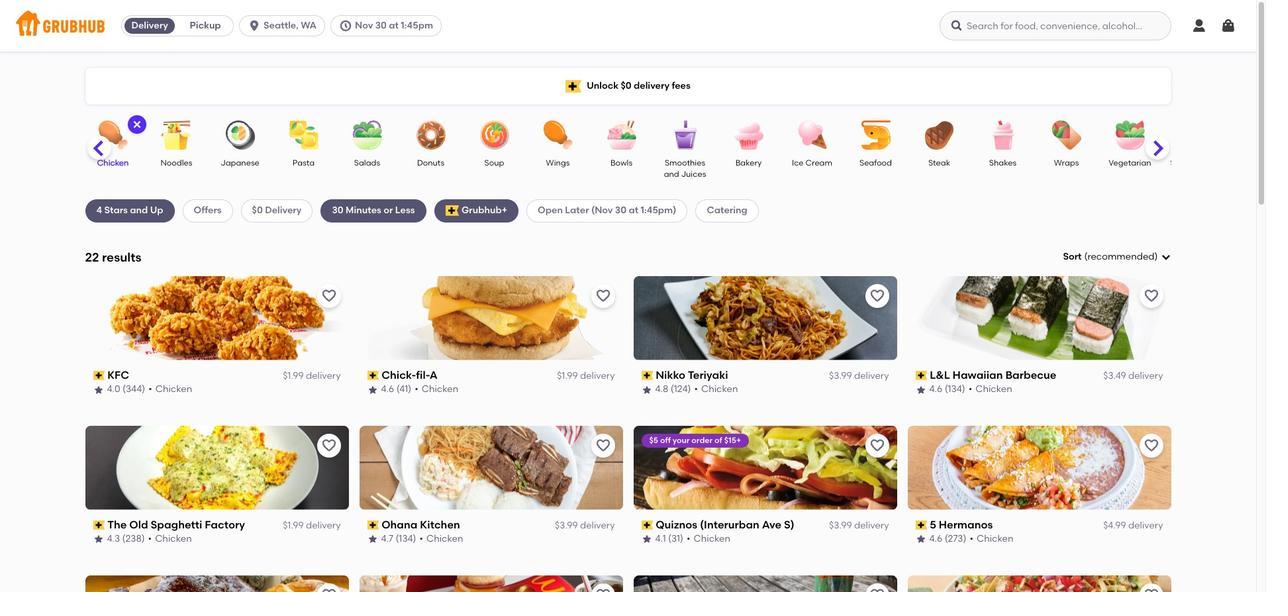 Task type: describe. For each thing, give the bounding box(es) containing it.
(344)
[[123, 384, 145, 395]]

(134) for l&l
[[945, 384, 966, 395]]

quiznos
[[656, 518, 698, 531]]

$3.99 for ohana kitchen
[[555, 520, 578, 531]]

offers
[[194, 205, 222, 216]]

0 horizontal spatial svg image
[[131, 119, 142, 130]]

0 horizontal spatial 30
[[332, 205, 344, 216]]

5 hermanos logo image
[[908, 426, 1172, 510]]

nikko teriyaki logo image
[[634, 276, 897, 360]]

• chicken for 5 hermanos
[[970, 533, 1014, 545]]

less
[[395, 205, 415, 216]]

$1.99 for chick-fil-a
[[557, 370, 578, 382]]

• chicken for the old spaghetti factory
[[148, 533, 192, 545]]

wa
[[301, 20, 317, 31]]

4
[[96, 205, 102, 216]]

noodles image
[[153, 121, 200, 150]]

• chicken for chick-fil-a
[[415, 384, 459, 395]]

$3.49 delivery
[[1104, 370, 1164, 382]]

• for ohana kitchen
[[420, 533, 423, 545]]

4.6 for 5
[[930, 533, 943, 545]]

wraps
[[1054, 158, 1079, 168]]

at inside 'nov 30 at 1:45pm' button
[[389, 20, 399, 31]]

spaghetti
[[151, 518, 202, 531]]

$4.99 delivery
[[1104, 520, 1164, 531]]

4.8
[[655, 384, 669, 395]]

ohana kitchen logo image
[[359, 426, 623, 510]]

ohana kitchen
[[382, 518, 460, 531]]

japanese image
[[217, 121, 263, 150]]

$3.99 delivery for ohana kitchen
[[555, 520, 615, 531]]

4.8 (124)
[[655, 384, 691, 395]]

$1.99 delivery for chick-fil-a
[[557, 370, 615, 382]]

save this restaurant button for aloha grill logo
[[865, 583, 889, 592]]

seafood
[[860, 158, 892, 168]]

save this restaurant image for ohana kitchen
[[595, 438, 611, 454]]

$3.99 for nikko teriyaki
[[829, 370, 852, 382]]

4.0
[[107, 384, 120, 395]]

kfc
[[107, 369, 129, 381]]

and inside smoothies and juices
[[664, 170, 680, 179]]

30 minutes or less
[[332, 205, 415, 216]]

seattle, wa button
[[239, 15, 331, 36]]

delivery for kfc
[[306, 370, 341, 382]]

none field containing sort
[[1064, 250, 1172, 264]]

• chicken for quiznos (interurban ave s)
[[687, 533, 731, 545]]

l&l hawaiian barbecue
[[930, 369, 1057, 381]]

sandwiches
[[1171, 158, 1217, 168]]

wings image
[[535, 121, 581, 150]]

$1.99 for the old spaghetti factory
[[283, 520, 304, 531]]

1 vertical spatial delivery
[[265, 205, 302, 216]]

seattle,
[[264, 20, 299, 31]]

pasta
[[293, 158, 315, 168]]

fil-
[[416, 369, 430, 381]]

5 hermanos
[[930, 518, 993, 531]]

salads
[[354, 158, 380, 168]]

save this restaurant image for 5 hermanos
[[1144, 438, 1160, 454]]

fees
[[672, 80, 691, 91]]

save this restaurant image for 'mcdonald's logo''s save this restaurant button
[[595, 587, 611, 592]]

(41)
[[397, 384, 411, 395]]

4.6 (134)
[[930, 384, 966, 395]]

sort ( recommended )
[[1064, 251, 1158, 262]]

chicken for l&l hawaiian barbecue
[[976, 384, 1013, 395]]

unlock $0 delivery fees
[[587, 80, 691, 91]]

vegetarian image
[[1107, 121, 1154, 150]]

delivery for quiznos (interurban ave s)
[[855, 520, 889, 531]]

2 horizontal spatial 30
[[615, 205, 627, 216]]

up
[[150, 205, 163, 216]]

delivery for chick-fil-a
[[580, 370, 615, 382]]

chicken for nikko teriyaki
[[701, 384, 738, 395]]

nikko
[[656, 369, 686, 381]]

the
[[107, 518, 127, 531]]

4.3 (238)
[[107, 533, 145, 545]]

minutes
[[346, 205, 382, 216]]

donuts
[[417, 158, 445, 168]]

(interurban
[[700, 518, 760, 531]]

22
[[85, 249, 99, 265]]

bakery
[[736, 158, 762, 168]]

• chicken for l&l hawaiian barbecue
[[969, 384, 1013, 395]]

(124)
[[671, 384, 691, 395]]

4.6 (273)
[[930, 533, 967, 545]]

subscription pass image for quiznos (interurban ave s)
[[642, 521, 653, 530]]

1:45pm)
[[641, 205, 677, 216]]

save this restaurant button for 5 hermanos logo
[[1140, 434, 1164, 458]]

grubhub+
[[462, 205, 508, 216]]

your
[[673, 436, 690, 445]]

(nov
[[592, 205, 613, 216]]

l&l
[[930, 369, 950, 381]]

1 vertical spatial $0
[[252, 205, 263, 216]]

chicken image
[[90, 121, 136, 150]]

ohana
[[382, 518, 418, 531]]

save this restaurant button for "l&l hawaiian barbecue logo"
[[1140, 284, 1164, 308]]

catering
[[707, 205, 748, 216]]

(134) for ohana
[[396, 533, 416, 545]]

ice
[[792, 158, 804, 168]]

chick-fil-a
[[382, 369, 438, 381]]

subscription pass image for chick-fil-a
[[367, 371, 379, 380]]

$0 delivery
[[252, 205, 302, 216]]

mcdonald's logo image
[[359, 575, 623, 592]]

old
[[129, 518, 148, 531]]

save this restaurant button for applebee's logo
[[1140, 583, 1164, 592]]

main navigation navigation
[[0, 0, 1257, 52]]

juices
[[681, 170, 706, 179]]

delivery for ohana kitchen
[[580, 520, 615, 531]]

save this restaurant button for ohana kitchen logo
[[591, 434, 615, 458]]

hawaiian
[[953, 369, 1003, 381]]

delivery for the old spaghetti factory
[[306, 520, 341, 531]]

4.6 for l&l
[[930, 384, 943, 395]]

4.7
[[381, 533, 394, 545]]

delivery for 5 hermanos
[[1129, 520, 1164, 531]]

)
[[1155, 251, 1158, 262]]

shakes
[[990, 158, 1017, 168]]

bowls
[[611, 158, 633, 168]]

save this restaurant image for chick-fil-a
[[595, 288, 611, 304]]

5
[[930, 518, 937, 531]]

chicken for kfc
[[155, 384, 192, 395]]

save this restaurant image for nikko teriyaki
[[869, 288, 885, 304]]

open
[[538, 205, 563, 216]]

stars
[[104, 205, 128, 216]]

later
[[565, 205, 589, 216]]

(
[[1085, 251, 1088, 262]]

subscription pass image for nikko teriyaki
[[642, 371, 653, 380]]

0 horizontal spatial and
[[130, 205, 148, 216]]

nov 30 at 1:45pm button
[[331, 15, 447, 36]]

(31)
[[668, 533, 684, 545]]

4.0 (344)
[[107, 384, 145, 395]]

shakes image
[[980, 121, 1026, 150]]

4.6 (41)
[[381, 384, 411, 395]]

smoothies
[[665, 158, 706, 168]]

22 results
[[85, 249, 141, 265]]

pickup
[[190, 20, 221, 31]]



Task type: locate. For each thing, give the bounding box(es) containing it.
delivery down pasta
[[265, 205, 302, 216]]

star icon image left 4.3
[[93, 534, 104, 545]]

1 horizontal spatial 30
[[375, 20, 387, 31]]

None field
[[1064, 250, 1172, 264]]

wraps image
[[1044, 121, 1090, 150]]

• chicken down l&l hawaiian barbecue
[[969, 384, 1013, 395]]

wings
[[546, 158, 570, 168]]

• right the (31)
[[687, 533, 691, 545]]

barbecue
[[1006, 369, 1057, 381]]

1 horizontal spatial svg image
[[1192, 18, 1208, 34]]

• chicken down quiznos (interurban ave s)
[[687, 533, 731, 545]]

grubhub plus flag logo image left unlock on the left top of page
[[566, 80, 582, 92]]

star icon image for ohana kitchen
[[367, 534, 378, 545]]

sort
[[1064, 251, 1082, 262]]

$5
[[650, 436, 658, 445]]

• chicken right (344)
[[148, 384, 192, 395]]

subscription pass image for kfc
[[93, 371, 105, 380]]

subscription pass image for the old spaghetti factory
[[93, 521, 105, 530]]

1:45pm
[[401, 20, 433, 31]]

30 inside button
[[375, 20, 387, 31]]

1 horizontal spatial delivery
[[265, 205, 302, 216]]

nov
[[355, 20, 373, 31]]

cream
[[806, 158, 833, 168]]

and down smoothies
[[664, 170, 680, 179]]

0 vertical spatial svg image
[[1192, 18, 1208, 34]]

1 horizontal spatial (134)
[[945, 384, 966, 395]]

0 horizontal spatial (134)
[[396, 533, 416, 545]]

svg image
[[1192, 18, 1208, 34], [131, 119, 142, 130]]

$1.99 delivery for the old spaghetti factory
[[283, 520, 341, 531]]

save this restaurant button for nikko teriyaki logo
[[865, 284, 889, 308]]

0 vertical spatial grubhub plus flag logo image
[[566, 80, 582, 92]]

save this restaurant image for save this restaurant button associated with "l&l hawaiian barbecue logo"
[[1144, 288, 1160, 304]]

• chicken down 'teriyaki'
[[695, 384, 738, 395]]

grubhub plus flag logo image left grubhub+
[[446, 206, 459, 216]]

at left the 1:45pm
[[389, 20, 399, 31]]

chicken for quiznos (interurban ave s)
[[694, 533, 731, 545]]

subscription pass image for l&l hawaiian barbecue
[[916, 371, 928, 380]]

applebee's logo image
[[908, 575, 1172, 592]]

the old spaghetti factory logo image
[[85, 426, 349, 510]]

subscription pass image left l&l
[[916, 371, 928, 380]]

s)
[[784, 518, 795, 531]]

save this restaurant image
[[595, 288, 611, 304], [869, 288, 885, 304], [321, 438, 337, 454], [595, 438, 611, 454], [869, 438, 885, 454], [1144, 438, 1160, 454]]

$3.99 for quiznos (interurban ave s)
[[829, 520, 852, 531]]

delivery for nikko teriyaki
[[855, 370, 889, 382]]

1 horizontal spatial grubhub plus flag logo image
[[566, 80, 582, 92]]

subscription pass image left ohana
[[367, 521, 379, 530]]

• for quiznos (interurban ave s)
[[687, 533, 691, 545]]

bakery image
[[726, 121, 772, 150]]

star icon image for l&l hawaiian barbecue
[[916, 385, 926, 395]]

chicken down 'kitchen'
[[427, 533, 463, 545]]

• chicken for kfc
[[148, 384, 192, 395]]

grubhub plus flag logo image for grubhub+
[[446, 206, 459, 216]]

$3.99 delivery
[[829, 370, 889, 382], [555, 520, 615, 531], [829, 520, 889, 531]]

results
[[102, 249, 141, 265]]

1 vertical spatial svg image
[[131, 119, 142, 130]]

soup
[[485, 158, 504, 168]]

(134)
[[945, 384, 966, 395], [396, 533, 416, 545]]

delivery button
[[122, 15, 178, 36]]

soup image
[[471, 121, 518, 150]]

0 vertical spatial $0
[[621, 80, 632, 91]]

4 stars and up
[[96, 205, 163, 216]]

star icon image left 4.6 (134)
[[916, 385, 926, 395]]

or
[[384, 205, 393, 216]]

• for 5 hermanos
[[970, 533, 974, 545]]

1 vertical spatial subscription pass image
[[916, 521, 928, 530]]

• for kfc
[[148, 384, 152, 395]]

• for nikko teriyaki
[[695, 384, 698, 395]]

quiznos (interurban ave s)
[[656, 518, 795, 531]]

seafood image
[[853, 121, 899, 150]]

1 horizontal spatial and
[[664, 170, 680, 179]]

and left up
[[130, 205, 148, 216]]

delivery for l&l hawaiian barbecue
[[1129, 370, 1164, 382]]

4.3
[[107, 533, 120, 545]]

(134) down l&l
[[945, 384, 966, 395]]

$3.49
[[1104, 370, 1127, 382]]

(238)
[[122, 533, 145, 545]]

at
[[389, 20, 399, 31], [629, 205, 639, 216]]

steak
[[929, 158, 951, 168]]

star icon image for kfc
[[93, 385, 104, 395]]

pasta image
[[281, 121, 327, 150]]

star icon image left 4.6 (41)
[[367, 385, 378, 395]]

0 vertical spatial and
[[664, 170, 680, 179]]

save this restaurant button for the old spaghetti factory logo
[[317, 434, 341, 458]]

subscription pass image
[[93, 371, 105, 380], [367, 371, 379, 380], [916, 371, 928, 380], [93, 521, 105, 530], [367, 521, 379, 530], [642, 521, 653, 530]]

chicken down 'teriyaki'
[[701, 384, 738, 395]]

4.6 for chick-
[[381, 384, 394, 395]]

• chicken for nikko teriyaki
[[695, 384, 738, 395]]

1 horizontal spatial at
[[629, 205, 639, 216]]

star icon image
[[93, 385, 104, 395], [367, 385, 378, 395], [642, 385, 652, 395], [916, 385, 926, 395], [93, 534, 104, 545], [367, 534, 378, 545], [642, 534, 652, 545], [916, 534, 926, 545]]

of
[[715, 436, 723, 445]]

• down nikko teriyaki
[[695, 384, 698, 395]]

nikko teriyaki
[[656, 369, 728, 381]]

save this restaurant button for kfc logo
[[317, 284, 341, 308]]

chicken for chick-fil-a
[[422, 384, 459, 395]]

30 right nov
[[375, 20, 387, 31]]

subscription pass image left the nikko
[[642, 371, 653, 380]]

svg image inside 'nov 30 at 1:45pm' button
[[339, 19, 352, 32]]

delivery left the pickup at top left
[[131, 20, 168, 31]]

•
[[148, 384, 152, 395], [415, 384, 418, 395], [695, 384, 698, 395], [969, 384, 973, 395], [148, 533, 152, 545], [420, 533, 423, 545], [687, 533, 691, 545], [970, 533, 974, 545]]

0 horizontal spatial grubhub plus flag logo image
[[446, 206, 459, 216]]

hermanos
[[939, 518, 993, 531]]

subscription pass image left the
[[93, 521, 105, 530]]

0 vertical spatial subscription pass image
[[642, 371, 653, 380]]

1 vertical spatial at
[[629, 205, 639, 216]]

the old spaghetti factory
[[107, 518, 245, 531]]

ave
[[762, 518, 782, 531]]

• for the old spaghetti factory
[[148, 533, 152, 545]]

$0 right offers
[[252, 205, 263, 216]]

subscription pass image left 5
[[916, 521, 928, 530]]

• down ohana kitchen
[[420, 533, 423, 545]]

4.6 down 5
[[930, 533, 943, 545]]

chicken for the old spaghetti factory
[[155, 533, 192, 545]]

star icon image for the old spaghetti factory
[[93, 534, 104, 545]]

chicken down l&l hawaiian barbecue
[[976, 384, 1013, 395]]

• right (238)
[[148, 533, 152, 545]]

1 vertical spatial and
[[130, 205, 148, 216]]

• chicken down the old spaghetti factory
[[148, 533, 192, 545]]

teriyaki
[[688, 369, 728, 381]]

aloha grill logo image
[[634, 575, 897, 592]]

star icon image for quiznos (interurban ave s)
[[642, 534, 652, 545]]

• chicken down "hermanos"
[[970, 533, 1014, 545]]

smoothies and juices
[[664, 158, 706, 179]]

donuts image
[[408, 121, 454, 150]]

bbq pete's logo image
[[85, 575, 349, 592]]

$3.99 delivery for quiznos (interurban ave s)
[[829, 520, 889, 531]]

chick-
[[382, 369, 416, 381]]

$1.99 for kfc
[[283, 370, 304, 382]]

salads image
[[344, 121, 391, 150]]

save this restaurant button for 'mcdonald's logo'
[[591, 583, 615, 592]]

$3.99
[[829, 370, 852, 382], [555, 520, 578, 531], [829, 520, 852, 531]]

delivery inside button
[[131, 20, 168, 31]]

noodles
[[161, 158, 192, 168]]

$1.99
[[283, 370, 304, 382], [557, 370, 578, 382], [283, 520, 304, 531]]

star icon image for chick-fil-a
[[367, 385, 378, 395]]

0 horizontal spatial delivery
[[131, 20, 168, 31]]

vegetarian
[[1109, 158, 1152, 168]]

• for l&l hawaiian barbecue
[[969, 384, 973, 395]]

1 horizontal spatial subscription pass image
[[916, 521, 928, 530]]

chicken down the a
[[422, 384, 459, 395]]

grubhub plus flag logo image for unlock $0 delivery fees
[[566, 80, 582, 92]]

kfc logo image
[[85, 276, 349, 360]]

order
[[692, 436, 713, 445]]

• chicken down 'kitchen'
[[420, 533, 463, 545]]

bowls image
[[599, 121, 645, 150]]

4.1
[[655, 533, 666, 545]]

$15+
[[724, 436, 741, 445]]

unlock
[[587, 80, 619, 91]]

ice cream
[[792, 158, 833, 168]]

recommended
[[1088, 251, 1155, 262]]

0 vertical spatial delivery
[[131, 20, 168, 31]]

chicken down chicken image
[[97, 158, 129, 168]]

svg image inside seattle, wa button
[[248, 19, 261, 32]]

star icon image for 5 hermanos
[[916, 534, 926, 545]]

pickup button
[[178, 15, 233, 36]]

• chicken down the a
[[415, 384, 459, 395]]

save this restaurant button for bbq pete's logo
[[317, 583, 341, 592]]

$5 off your order of $15+
[[650, 436, 741, 445]]

chicken right (344)
[[155, 384, 192, 395]]

• right (41) on the bottom of the page
[[415, 384, 418, 395]]

$4.99
[[1104, 520, 1127, 531]]

delivery
[[634, 80, 670, 91], [306, 370, 341, 382], [580, 370, 615, 382], [855, 370, 889, 382], [1129, 370, 1164, 382], [306, 520, 341, 531], [580, 520, 615, 531], [855, 520, 889, 531], [1129, 520, 1164, 531]]

off
[[660, 436, 671, 445]]

subscription pass image left kfc
[[93, 371, 105, 380]]

$3.99 delivery for nikko teriyaki
[[829, 370, 889, 382]]

save this restaurant image for save this restaurant button associated with aloha grill logo
[[869, 587, 885, 592]]

0 vertical spatial at
[[389, 20, 399, 31]]

• down hawaiian
[[969, 384, 973, 395]]

30
[[375, 20, 387, 31], [332, 205, 344, 216], [615, 205, 627, 216]]

save this restaurant image for kfc logo save this restaurant button
[[321, 288, 337, 304]]

kitchen
[[420, 518, 460, 531]]

factory
[[205, 518, 245, 531]]

0 horizontal spatial $0
[[252, 205, 263, 216]]

30 right (nov
[[615, 205, 627, 216]]

star icon image left the 4.7
[[367, 534, 378, 545]]

• chicken for ohana kitchen
[[420, 533, 463, 545]]

steak image
[[917, 121, 963, 150]]

seattle, wa
[[264, 20, 317, 31]]

quiznos (interurban ave s) logo image
[[634, 426, 897, 510]]

at left 1:45pm)
[[629, 205, 639, 216]]

chicken down quiznos (interurban ave s)
[[694, 533, 731, 545]]

subscription pass image left quiznos
[[642, 521, 653, 530]]

open later (nov 30 at 1:45pm)
[[538, 205, 677, 216]]

(134) down ohana
[[396, 533, 416, 545]]

save this restaurant image for the old spaghetti factory
[[321, 438, 337, 454]]

• down "hermanos"
[[970, 533, 974, 545]]

star icon image left the 4.8
[[642, 385, 652, 395]]

chicken for 5 hermanos
[[977, 533, 1014, 545]]

• for chick-fil-a
[[415, 384, 418, 395]]

$1.99 delivery for kfc
[[283, 370, 341, 382]]

star icon image left 4.1
[[642, 534, 652, 545]]

chicken down "hermanos"
[[977, 533, 1014, 545]]

Search for food, convenience, alcohol... search field
[[940, 11, 1172, 40]]

subscription pass image left chick- on the bottom of page
[[367, 371, 379, 380]]

a
[[430, 369, 438, 381]]

svg image
[[1221, 18, 1237, 34], [248, 19, 261, 32], [339, 19, 352, 32], [951, 19, 964, 32], [1161, 252, 1172, 262]]

chicken
[[97, 158, 129, 168], [155, 384, 192, 395], [422, 384, 459, 395], [701, 384, 738, 395], [976, 384, 1013, 395], [155, 533, 192, 545], [427, 533, 463, 545], [694, 533, 731, 545], [977, 533, 1014, 545]]

0 horizontal spatial at
[[389, 20, 399, 31]]

subscription pass image
[[642, 371, 653, 380], [916, 521, 928, 530]]

4.6 left (41) on the bottom of the page
[[381, 384, 394, 395]]

l&l hawaiian barbecue logo image
[[908, 276, 1172, 360]]

subscription pass image for ohana kitchen
[[367, 521, 379, 530]]

star icon image left 4.0
[[93, 385, 104, 395]]

0 vertical spatial (134)
[[945, 384, 966, 395]]

chicken for ohana kitchen
[[427, 533, 463, 545]]

save this restaurant button for chick-fil-a logo
[[591, 284, 615, 308]]

$1.99 delivery
[[283, 370, 341, 382], [557, 370, 615, 382], [283, 520, 341, 531]]

chick-fil-a logo image
[[359, 276, 623, 360]]

japanese
[[221, 158, 260, 168]]

4.1 (31)
[[655, 533, 684, 545]]

svg image inside main navigation "navigation"
[[1192, 18, 1208, 34]]

subscription pass image for 5 hermanos
[[916, 521, 928, 530]]

ice cream image
[[789, 121, 836, 150]]

1 vertical spatial grubhub plus flag logo image
[[446, 206, 459, 216]]

• right (344)
[[148, 384, 152, 395]]

4.6 down l&l
[[930, 384, 943, 395]]

$0 right unlock on the left top of page
[[621, 80, 632, 91]]

4.7 (134)
[[381, 533, 416, 545]]

save this restaurant image for bbq pete's logo's save this restaurant button
[[321, 587, 337, 592]]

chicken down the old spaghetti factory
[[155, 533, 192, 545]]

1 vertical spatial (134)
[[396, 533, 416, 545]]

4.6
[[381, 384, 394, 395], [930, 384, 943, 395], [930, 533, 943, 545]]

30 left minutes
[[332, 205, 344, 216]]

save this restaurant image
[[321, 288, 337, 304], [1144, 288, 1160, 304], [321, 587, 337, 592], [595, 587, 611, 592], [869, 587, 885, 592], [1144, 587, 1160, 592]]

0 horizontal spatial subscription pass image
[[642, 371, 653, 380]]

star icon image left 4.6 (273)
[[916, 534, 926, 545]]

delivery
[[131, 20, 168, 31], [265, 205, 302, 216]]

svg image inside field
[[1161, 252, 1172, 262]]

save this restaurant image for save this restaurant button for applebee's logo
[[1144, 587, 1160, 592]]

smoothies and juices image
[[662, 121, 708, 150]]

grubhub plus flag logo image
[[566, 80, 582, 92], [446, 206, 459, 216]]

star icon image for nikko teriyaki
[[642, 385, 652, 395]]

nov 30 at 1:45pm
[[355, 20, 433, 31]]

1 horizontal spatial $0
[[621, 80, 632, 91]]



Task type: vqa. For each thing, say whether or not it's contained in the screenshot.
flour
no



